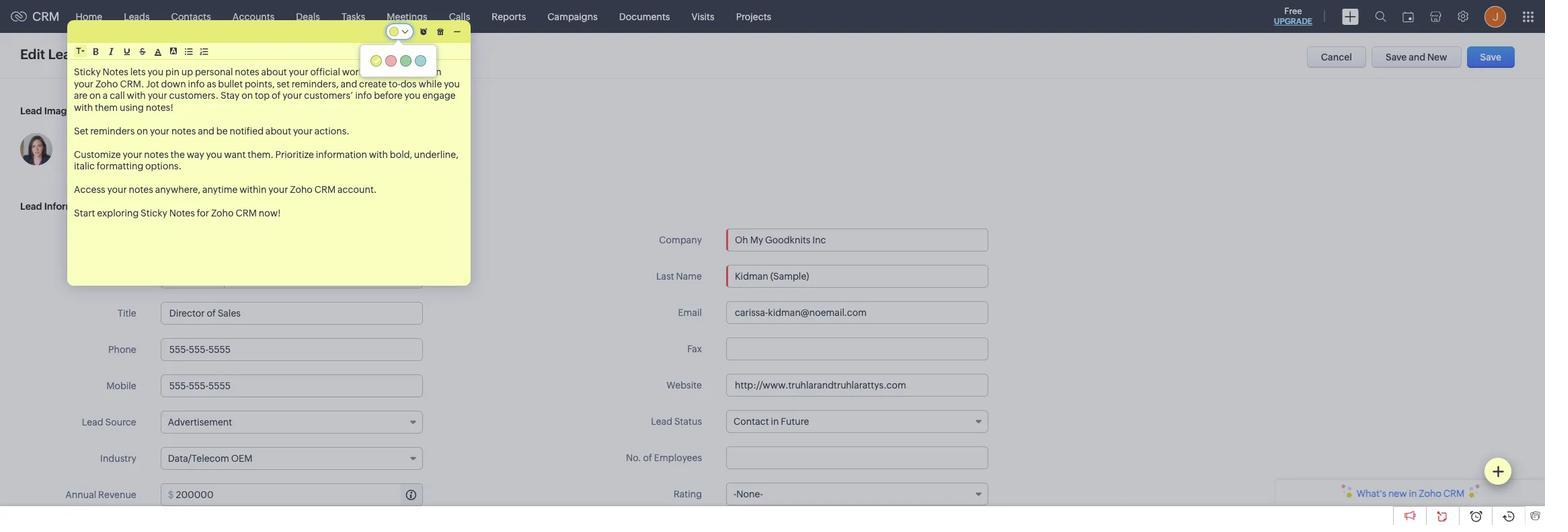 Task type: vqa. For each thing, say whether or not it's contained in the screenshot.
Other Modules field at right top
no



Task type: describe. For each thing, give the bounding box(es) containing it.
last name
[[656, 271, 702, 282]]

2 horizontal spatial zoho
[[290, 184, 313, 195]]

lead up are
[[48, 46, 79, 62]]

layout
[[129, 49, 158, 60]]

you down dos
[[405, 90, 421, 101]]

projects
[[736, 11, 772, 22]]

last
[[656, 271, 674, 282]]

projects link
[[726, 0, 782, 33]]

you up jot
[[148, 67, 164, 77]]

your up are
[[74, 78, 94, 89]]

account.
[[338, 184, 377, 195]]

items
[[366, 67, 390, 77]]

mobile
[[106, 381, 136, 391]]

reminders,
[[292, 78, 339, 89]]

from
[[392, 67, 413, 77]]

notes inside sticky notes lets you pin up personal notes about your official work items from within your zoho crm. jot down info as bullet points, set reminders, and create to-dos while you are on a call with your customers. stay on top of your customers' info before you engage with them using notes!
[[235, 67, 259, 77]]

1 horizontal spatial zoho
[[211, 208, 234, 219]]

your up set
[[289, 67, 309, 77]]

engage
[[423, 90, 456, 101]]

accounts link
[[222, 0, 285, 33]]

search image
[[1376, 11, 1387, 22]]

save and new button
[[1372, 46, 1462, 68]]

0 horizontal spatial edit
[[20, 46, 45, 62]]

your down notes! on the top
[[150, 125, 170, 136]]

documents
[[619, 11, 670, 22]]

a
[[103, 90, 108, 101]]

lead status
[[651, 416, 702, 427]]

crm.
[[120, 78, 144, 89]]

campaigns link
[[537, 0, 609, 33]]

rating
[[674, 489, 702, 500]]

anywhere,
[[155, 184, 201, 195]]

contacts
[[171, 11, 211, 22]]

calls link
[[438, 0, 481, 33]]

information
[[44, 201, 97, 212]]

underline,
[[414, 149, 459, 160]]

phone
[[108, 344, 136, 355]]

information
[[316, 149, 367, 160]]

meetings link
[[376, 0, 438, 33]]

set
[[277, 78, 290, 89]]

lets
[[130, 67, 146, 77]]

save for save and new
[[1386, 52, 1407, 63]]

1 vertical spatial of
[[643, 453, 652, 463]]

search element
[[1367, 0, 1395, 33]]

edit page layout link
[[86, 49, 158, 60]]

create menu element
[[1334, 0, 1367, 33]]

sticky notes lets you pin up personal notes about your official work items from within your zoho crm. jot down info as bullet points, set reminders, and create to-dos while you are on a call with your customers. stay on top of your customers' info before you engage with them using notes!
[[74, 67, 462, 113]]

create new sticky note image
[[1493, 465, 1505, 478]]

calendar image
[[1403, 11, 1415, 22]]

1 horizontal spatial with
[[127, 90, 146, 101]]

2 horizontal spatial crm
[[315, 184, 336, 195]]

notified
[[230, 125, 264, 136]]

before
[[374, 90, 403, 101]]

start
[[74, 208, 95, 219]]

cancel button
[[1307, 46, 1367, 68]]

the
[[171, 149, 185, 160]]

notes inside customize your notes the way you want them. prioritize information with bold, underline, italic formatting options.
[[144, 149, 169, 160]]

your up notes! on the top
[[148, 90, 167, 101]]

them
[[95, 102, 118, 113]]

jot
[[146, 78, 159, 89]]

access your notes anywhere, anytime within your zoho crm account.
[[74, 184, 377, 195]]

bold,
[[390, 149, 412, 160]]

now!
[[259, 208, 281, 219]]

1 vertical spatial with
[[74, 102, 93, 113]]

accounts
[[233, 11, 275, 22]]

lead information
[[20, 201, 97, 212]]

no. of employees
[[626, 453, 702, 463]]

visits link
[[681, 0, 726, 33]]

crm link
[[11, 9, 60, 24]]

cancel
[[1322, 52, 1353, 63]]

home
[[76, 11, 102, 22]]

your up exploring
[[107, 184, 127, 195]]

meetings
[[387, 11, 428, 22]]

documents link
[[609, 0, 681, 33]]

top
[[255, 90, 270, 101]]

industry
[[100, 453, 136, 464]]

company
[[659, 235, 702, 246]]

contacts link
[[160, 0, 222, 33]]

with inside customize your notes the way you want them. prioritize information with bold, underline, italic formatting options.
[[369, 149, 388, 160]]

you up "engage" in the top of the page
[[444, 78, 460, 89]]

work
[[342, 67, 364, 77]]

revenue
[[98, 490, 136, 500]]

customers.
[[169, 90, 219, 101]]

deals
[[296, 11, 320, 22]]

email
[[678, 307, 702, 318]]

0 horizontal spatial on
[[89, 90, 101, 101]]

0 horizontal spatial within
[[240, 184, 267, 195]]

your down set
[[283, 90, 302, 101]]

edit lead edit page layout
[[20, 46, 158, 62]]

leads link
[[113, 0, 160, 33]]

reports
[[492, 11, 526, 22]]

no.
[[626, 453, 642, 463]]

sticky inside sticky notes lets you pin up personal notes about your official work items from within your zoho crm. jot down info as bullet points, set reminders, and create to-dos while you are on a call with your customers. stay on top of your customers' info before you engage with them using notes!
[[74, 67, 101, 77]]

anytime
[[202, 184, 238, 195]]

visits
[[692, 11, 715, 22]]

down
[[161, 78, 186, 89]]

source
[[105, 417, 136, 428]]

about for notes
[[261, 67, 287, 77]]

new
[[1428, 52, 1448, 63]]

your inside customize your notes the way you want them. prioritize information with bold, underline, italic formatting options.
[[123, 149, 142, 160]]

up
[[181, 67, 193, 77]]

within inside sticky notes lets you pin up personal notes about your official work items from within your zoho crm. jot down info as bullet points, set reminders, and create to-dos while you are on a call with your customers. stay on top of your customers' info before you engage with them using notes!
[[415, 67, 442, 77]]

free upgrade
[[1275, 6, 1313, 26]]



Task type: locate. For each thing, give the bounding box(es) containing it.
lead left source
[[82, 417, 103, 428]]

notes
[[235, 67, 259, 77], [171, 125, 196, 136], [144, 149, 169, 160], [129, 184, 153, 195]]

info
[[188, 78, 205, 89], [355, 90, 372, 101]]

0 horizontal spatial sticky
[[74, 67, 101, 77]]

with
[[127, 90, 146, 101], [74, 102, 93, 113], [369, 149, 388, 160]]

lead for lead image
[[20, 106, 42, 116]]

campaigns
[[548, 11, 598, 22]]

sticky
[[74, 67, 101, 77], [141, 208, 167, 219]]

about up set
[[261, 67, 287, 77]]

personal
[[195, 67, 233, 77]]

0 vertical spatial zoho
[[95, 78, 118, 89]]

reminders
[[90, 125, 135, 136]]

1 horizontal spatial on
[[137, 125, 148, 136]]

edit left page
[[86, 49, 103, 60]]

deals link
[[285, 0, 331, 33]]

actions.
[[315, 125, 350, 136]]

notes down formatting
[[129, 184, 153, 195]]

to-
[[389, 78, 401, 89]]

lead left status
[[651, 416, 673, 427]]

crm left account.
[[315, 184, 336, 195]]

pin
[[166, 67, 180, 77]]

info down create
[[355, 90, 372, 101]]

and left the be
[[198, 125, 215, 136]]

of inside sticky notes lets you pin up personal notes about your official work items from within your zoho crm. jot down info as bullet points, set reminders, and create to-dos while you are on a call with your customers. stay on top of your customers' info before you engage with them using notes!
[[272, 90, 281, 101]]

options.
[[145, 161, 182, 172]]

1 vertical spatial and
[[341, 78, 357, 89]]

0 vertical spatial about
[[261, 67, 287, 77]]

0 vertical spatial with
[[127, 90, 146, 101]]

2 horizontal spatial on
[[242, 90, 253, 101]]

profile element
[[1477, 0, 1515, 33]]

crm left now!
[[236, 208, 257, 219]]

within up "while"
[[415, 67, 442, 77]]

about
[[261, 67, 287, 77], [266, 125, 291, 136]]

lead for lead information
[[20, 201, 42, 212]]

start exploring sticky notes for zoho crm now!
[[74, 208, 281, 219]]

notes left for
[[169, 208, 195, 219]]

1 horizontal spatial sticky
[[141, 208, 167, 219]]

save left new
[[1386, 52, 1407, 63]]

None field
[[76, 46, 85, 57]]

with left bold,
[[369, 149, 388, 160]]

1 horizontal spatial info
[[355, 90, 372, 101]]

edit down crm link
[[20, 46, 45, 62]]

2 vertical spatial zoho
[[211, 208, 234, 219]]

0 horizontal spatial of
[[272, 90, 281, 101]]

lead image
[[20, 106, 72, 116]]

call
[[110, 90, 125, 101]]

sticky down anywhere,
[[141, 208, 167, 219]]

save for save
[[1481, 52, 1502, 63]]

1 horizontal spatial of
[[643, 453, 652, 463]]

on left top
[[242, 90, 253, 101]]

your up formatting
[[123, 149, 142, 160]]

and down work
[[341, 78, 357, 89]]

within up now!
[[240, 184, 267, 195]]

of down set
[[272, 90, 281, 101]]

1 vertical spatial info
[[355, 90, 372, 101]]

None text field
[[726, 265, 989, 288], [161, 302, 423, 325], [161, 375, 423, 398], [176, 484, 422, 506], [726, 265, 989, 288], [161, 302, 423, 325], [161, 375, 423, 398], [176, 484, 422, 506]]

on left a
[[89, 90, 101, 101]]

2 horizontal spatial with
[[369, 149, 388, 160]]

title
[[118, 308, 136, 319]]

1 vertical spatial notes
[[169, 208, 195, 219]]

tasks
[[342, 11, 365, 22]]

create menu image
[[1343, 8, 1359, 25]]

within
[[415, 67, 442, 77], [240, 184, 267, 195]]

2 vertical spatial with
[[369, 149, 388, 160]]

and inside the save and new button
[[1409, 52, 1426, 63]]

0 vertical spatial within
[[415, 67, 442, 77]]

sticky down edit lead edit page layout
[[74, 67, 101, 77]]

you right way
[[206, 149, 222, 160]]

1 save from the left
[[1386, 52, 1407, 63]]

2 save from the left
[[1481, 52, 1502, 63]]

lead for lead status
[[651, 416, 673, 427]]

edit
[[20, 46, 45, 62], [86, 49, 103, 60]]

are
[[74, 90, 88, 101]]

delete image
[[437, 28, 444, 35]]

0 vertical spatial crm
[[32, 9, 60, 24]]

on
[[89, 90, 101, 101], [242, 90, 253, 101], [137, 125, 148, 136]]

upgrade
[[1275, 17, 1313, 26]]

notes up the
[[171, 125, 196, 136]]

customers'
[[304, 90, 353, 101]]

lead left image
[[20, 106, 42, 116]]

reminder image
[[420, 28, 428, 35]]

you
[[148, 67, 164, 77], [444, 78, 460, 89], [405, 90, 421, 101], [206, 149, 222, 160]]

notes up points,
[[235, 67, 259, 77]]

2 vertical spatial crm
[[236, 208, 257, 219]]

1 horizontal spatial save
[[1481, 52, 1502, 63]]

create
[[359, 78, 387, 89]]

0 horizontal spatial with
[[74, 102, 93, 113]]

about up 'prioritize'
[[266, 125, 291, 136]]

annual revenue
[[65, 490, 136, 500]]

free
[[1285, 6, 1303, 16]]

1 horizontal spatial edit
[[86, 49, 103, 60]]

0 vertical spatial info
[[188, 78, 205, 89]]

about for notified
[[266, 125, 291, 136]]

about inside sticky notes lets you pin up personal notes about your official work items from within your zoho crm. jot down info as bullet points, set reminders, and create to-dos while you are on a call with your customers. stay on top of your customers' info before you engage with them using notes!
[[261, 67, 287, 77]]

0 horizontal spatial save
[[1386, 52, 1407, 63]]

customize your notes the way you want them. prioritize information with bold, underline, italic formatting options.
[[74, 149, 461, 172]]

0 vertical spatial of
[[272, 90, 281, 101]]

crm left home link
[[32, 9, 60, 24]]

prioritize
[[276, 149, 314, 160]]

formatting
[[97, 161, 143, 172]]

your up 'prioritize'
[[293, 125, 313, 136]]

1 vertical spatial crm
[[315, 184, 336, 195]]

stay
[[221, 90, 240, 101]]

calls
[[449, 11, 470, 22]]

on down using
[[137, 125, 148, 136]]

notes
[[103, 67, 128, 77], [169, 208, 195, 219]]

profile image
[[1485, 6, 1507, 27]]

set
[[74, 125, 88, 136]]

lead left information in the left of the page
[[20, 201, 42, 212]]

your up now!
[[269, 184, 288, 195]]

with down are
[[74, 102, 93, 113]]

info up "customers."
[[188, 78, 205, 89]]

zoho up a
[[95, 78, 118, 89]]

None text field
[[225, 266, 422, 288], [726, 301, 989, 324], [726, 338, 989, 361], [161, 338, 423, 361], [726, 374, 989, 397], [726, 447, 989, 469], [225, 266, 422, 288], [726, 301, 989, 324], [726, 338, 989, 361], [161, 338, 423, 361], [726, 374, 989, 397], [726, 447, 989, 469]]

2 horizontal spatial and
[[1409, 52, 1426, 63]]

0 vertical spatial sticky
[[74, 67, 101, 77]]

employees
[[654, 453, 702, 463]]

save
[[1386, 52, 1407, 63], [1481, 52, 1502, 63]]

want
[[224, 149, 246, 160]]

set reminders on your notes and be notified about your actions.
[[74, 125, 350, 136]]

notes up options.
[[144, 149, 169, 160]]

official
[[310, 67, 340, 77]]

and
[[1409, 52, 1426, 63], [341, 78, 357, 89], [198, 125, 215, 136]]

your
[[289, 67, 309, 77], [74, 78, 94, 89], [148, 90, 167, 101], [283, 90, 302, 101], [150, 125, 170, 136], [293, 125, 313, 136], [123, 149, 142, 160], [107, 184, 127, 195], [269, 184, 288, 195]]

be
[[216, 125, 228, 136]]

access
[[74, 184, 105, 195]]

of
[[272, 90, 281, 101], [643, 453, 652, 463]]

of right no.
[[643, 453, 652, 463]]

with down crm.
[[127, 90, 146, 101]]

them.
[[248, 149, 274, 160]]

lead source
[[82, 417, 136, 428]]

image image
[[20, 133, 52, 165]]

save button
[[1467, 46, 1515, 68]]

1 horizontal spatial crm
[[236, 208, 257, 219]]

notes inside sticky notes lets you pin up personal notes about your official work items from within your zoho crm. jot down info as bullet points, set reminders, and create to-dos while you are on a call with your customers. stay on top of your customers' info before you engage with them using notes!
[[103, 67, 128, 77]]

as
[[207, 78, 216, 89]]

home link
[[65, 0, 113, 33]]

lead for lead source
[[82, 417, 103, 428]]

status
[[675, 416, 702, 427]]

1 horizontal spatial within
[[415, 67, 442, 77]]

fax
[[688, 344, 702, 354]]

exploring
[[97, 208, 139, 219]]

2 vertical spatial and
[[198, 125, 215, 136]]

customize
[[74, 149, 121, 160]]

0 horizontal spatial info
[[188, 78, 205, 89]]

1 horizontal spatial and
[[341, 78, 357, 89]]

notes!
[[146, 102, 173, 113]]

and left new
[[1409, 52, 1426, 63]]

for
[[197, 208, 209, 219]]

way
[[187, 149, 204, 160]]

reports link
[[481, 0, 537, 33]]

0 horizontal spatial crm
[[32, 9, 60, 24]]

using
[[120, 102, 144, 113]]

page
[[105, 49, 127, 60]]

zoho down 'prioritize'
[[290, 184, 313, 195]]

1 vertical spatial sticky
[[141, 208, 167, 219]]

0 horizontal spatial zoho
[[95, 78, 118, 89]]

0 vertical spatial and
[[1409, 52, 1426, 63]]

1 horizontal spatial notes
[[169, 208, 195, 219]]

you inside customize your notes the way you want them. prioritize information with bold, underline, italic formatting options.
[[206, 149, 222, 160]]

name
[[676, 271, 702, 282]]

0 horizontal spatial and
[[198, 125, 215, 136]]

zoho right for
[[211, 208, 234, 219]]

1 vertical spatial within
[[240, 184, 267, 195]]

0 horizontal spatial notes
[[103, 67, 128, 77]]

0 vertical spatial notes
[[103, 67, 128, 77]]

1 vertical spatial zoho
[[290, 184, 313, 195]]

edit inside edit lead edit page layout
[[86, 49, 103, 60]]

tasks link
[[331, 0, 376, 33]]

1 vertical spatial about
[[266, 125, 291, 136]]

bullet
[[218, 78, 243, 89]]

zoho inside sticky notes lets you pin up personal notes about your official work items from within your zoho crm. jot down info as bullet points, set reminders, and create to-dos while you are on a call with your customers. stay on top of your customers' info before you engage with them using notes!
[[95, 78, 118, 89]]

save down profile "element"
[[1481, 52, 1502, 63]]

and inside sticky notes lets you pin up personal notes about your official work items from within your zoho crm. jot down info as bullet points, set reminders, and create to-dos while you are on a call with your customers. stay on top of your customers' info before you engage with them using notes!
[[341, 78, 357, 89]]

annual
[[65, 490, 96, 500]]

notes down page
[[103, 67, 128, 77]]



